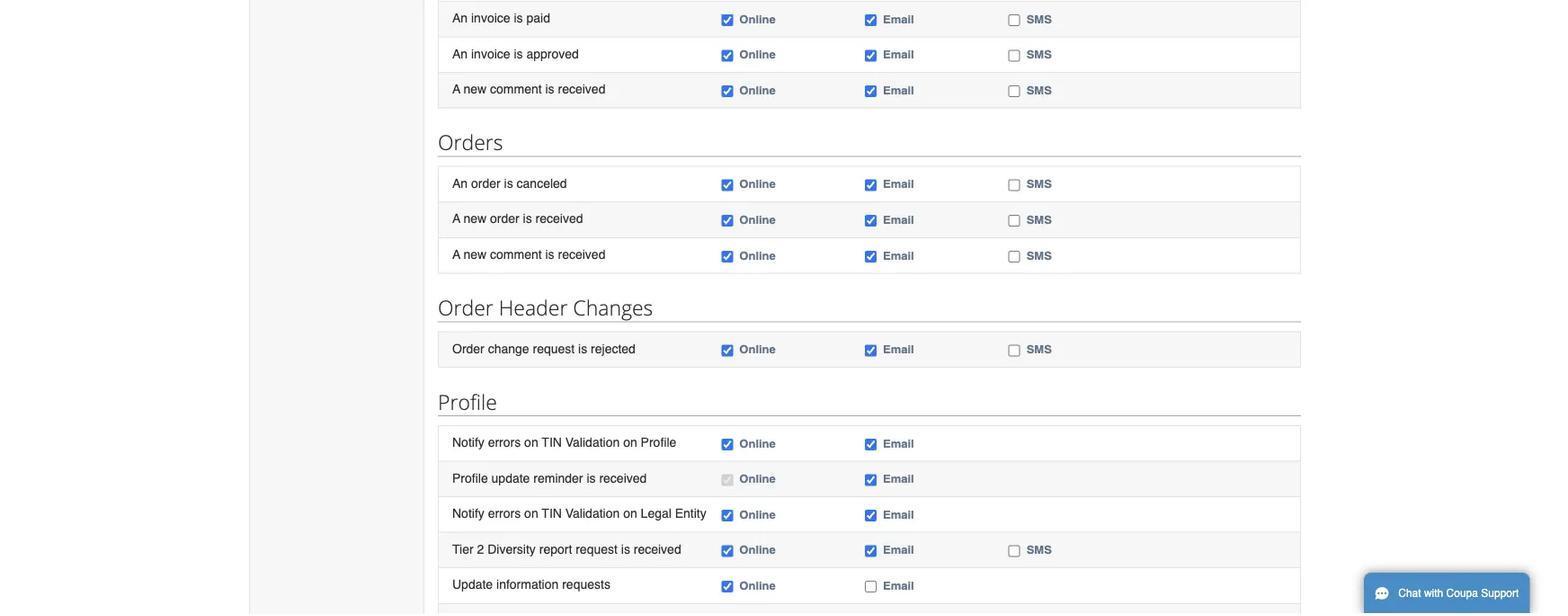 Task type: locate. For each thing, give the bounding box(es) containing it.
0 vertical spatial order
[[471, 176, 501, 190]]

8 sms from the top
[[1027, 543, 1052, 557]]

header
[[499, 294, 568, 321]]

is down a new order is received
[[546, 247, 555, 262]]

1 an from the top
[[452, 11, 468, 25]]

0 vertical spatial new
[[464, 82, 487, 96]]

1 errors from the top
[[488, 435, 521, 450]]

1 tin from the top
[[542, 435, 562, 450]]

tin for legal
[[542, 507, 562, 521]]

12 online from the top
[[740, 579, 776, 593]]

profile
[[438, 388, 497, 416], [641, 435, 677, 450], [452, 471, 488, 485]]

received
[[558, 82, 606, 96], [536, 212, 583, 226], [558, 247, 606, 262], [599, 471, 647, 485], [634, 542, 682, 557]]

a up orders
[[452, 82, 461, 96]]

2 vertical spatial an
[[452, 176, 468, 190]]

validation up "tier 2 diversity report request is received"
[[566, 507, 620, 521]]

1 vertical spatial comment
[[490, 247, 542, 262]]

order down orders
[[471, 176, 501, 190]]

2 online from the top
[[740, 48, 776, 61]]

on left legal
[[624, 507, 638, 521]]

a new comment is received down an invoice is approved
[[452, 82, 606, 96]]

invoice down an invoice is paid
[[471, 46, 511, 61]]

None checkbox
[[722, 14, 733, 26], [865, 14, 877, 26], [722, 50, 733, 62], [1009, 50, 1021, 62], [722, 86, 733, 97], [865, 86, 877, 97], [722, 215, 733, 227], [865, 215, 877, 227], [722, 345, 733, 357], [865, 345, 877, 357], [1009, 345, 1021, 357], [722, 439, 733, 451], [722, 475, 733, 486], [865, 475, 877, 486], [722, 510, 733, 522], [865, 510, 877, 522], [865, 546, 877, 557], [722, 14, 733, 26], [865, 14, 877, 26], [722, 50, 733, 62], [1009, 50, 1021, 62], [722, 86, 733, 97], [865, 86, 877, 97], [722, 215, 733, 227], [865, 215, 877, 227], [722, 345, 733, 357], [865, 345, 877, 357], [1009, 345, 1021, 357], [722, 439, 733, 451], [722, 475, 733, 486], [865, 475, 877, 486], [722, 510, 733, 522], [865, 510, 877, 522], [865, 546, 877, 557]]

0 vertical spatial notify
[[452, 435, 485, 450]]

new down an order is canceled
[[464, 212, 487, 226]]

a
[[452, 82, 461, 96], [452, 212, 461, 226], [452, 247, 461, 262]]

request down order header changes
[[533, 341, 575, 356]]

0 vertical spatial a new comment is received
[[452, 82, 606, 96]]

notify
[[452, 435, 485, 450], [452, 507, 485, 521]]

1 invoice from the top
[[471, 11, 511, 25]]

profile down change
[[438, 388, 497, 416]]

2 an from the top
[[452, 46, 468, 61]]

2 a new comment is received from the top
[[452, 247, 606, 262]]

orders
[[438, 128, 503, 156]]

1 vertical spatial errors
[[488, 507, 521, 521]]

email
[[883, 12, 915, 26], [883, 48, 915, 61], [883, 83, 915, 97], [883, 177, 915, 191], [883, 213, 915, 226], [883, 249, 915, 262], [883, 343, 915, 356], [883, 437, 915, 450], [883, 472, 915, 486], [883, 508, 915, 521], [883, 543, 915, 557], [883, 579, 915, 593]]

2 vertical spatial profile
[[452, 471, 488, 485]]

3 online from the top
[[740, 83, 776, 97]]

with
[[1425, 587, 1444, 600]]

7 online from the top
[[740, 343, 776, 356]]

requests
[[562, 578, 611, 592]]

1 notify from the top
[[452, 435, 485, 450]]

is down approved
[[546, 82, 555, 96]]

invoice for paid
[[471, 11, 511, 25]]

validation
[[566, 435, 620, 450], [566, 507, 620, 521]]

2 errors from the top
[[488, 507, 521, 521]]

invoice
[[471, 11, 511, 25], [471, 46, 511, 61]]

online
[[740, 12, 776, 26], [740, 48, 776, 61], [740, 83, 776, 97], [740, 177, 776, 191], [740, 213, 776, 226], [740, 249, 776, 262], [740, 343, 776, 356], [740, 437, 776, 450], [740, 472, 776, 486], [740, 508, 776, 521], [740, 543, 776, 557], [740, 579, 776, 593]]

an down orders
[[452, 176, 468, 190]]

0 vertical spatial comment
[[490, 82, 542, 96]]

0 vertical spatial profile
[[438, 388, 497, 416]]

1 online from the top
[[740, 12, 776, 26]]

order for order header changes
[[438, 294, 494, 321]]

invoice for approved
[[471, 46, 511, 61]]

new down a new order is received
[[464, 247, 487, 262]]

order down an order is canceled
[[490, 212, 520, 226]]

tin
[[542, 435, 562, 450], [542, 507, 562, 521]]

order change request is rejected
[[452, 341, 636, 356]]

approved
[[527, 46, 579, 61]]

1 vertical spatial tin
[[542, 507, 562, 521]]

2 notify from the top
[[452, 507, 485, 521]]

change
[[488, 341, 530, 356]]

1 sms from the top
[[1027, 12, 1052, 26]]

comment down a new order is received
[[490, 247, 542, 262]]

errors down update
[[488, 507, 521, 521]]

report
[[540, 542, 572, 557]]

is left canceled at the left top of the page
[[504, 176, 513, 190]]

on up notify errors on tin validation on legal entity
[[624, 435, 638, 450]]

on down profile update reminder is received on the left of the page
[[525, 507, 539, 521]]

tin up profile update reminder is received on the left of the page
[[542, 435, 562, 450]]

5 email from the top
[[883, 213, 915, 226]]

2 email from the top
[[883, 48, 915, 61]]

is left "rejected"
[[579, 341, 588, 356]]

profile up legal
[[641, 435, 677, 450]]

notify up tier
[[452, 507, 485, 521]]

profile left update
[[452, 471, 488, 485]]

1 new from the top
[[464, 82, 487, 96]]

changes
[[573, 294, 653, 321]]

a new comment is received down a new order is received
[[452, 247, 606, 262]]

1 vertical spatial order
[[452, 341, 485, 356]]

1 vertical spatial invoice
[[471, 46, 511, 61]]

order up change
[[438, 294, 494, 321]]

profile update reminder is received
[[452, 471, 647, 485]]

invoice up an invoice is approved
[[471, 11, 511, 25]]

notify errors on tin validation on legal entity
[[452, 507, 707, 521]]

order
[[471, 176, 501, 190], [490, 212, 520, 226]]

received up legal
[[599, 471, 647, 485]]

new up orders
[[464, 82, 487, 96]]

legal
[[641, 507, 672, 521]]

1 comment from the top
[[490, 82, 542, 96]]

1 vertical spatial a new comment is received
[[452, 247, 606, 262]]

1 a from the top
[[452, 82, 461, 96]]

0 vertical spatial request
[[533, 341, 575, 356]]

a down a new order is received
[[452, 247, 461, 262]]

validation up reminder
[[566, 435, 620, 450]]

0 vertical spatial errors
[[488, 435, 521, 450]]

3 sms from the top
[[1027, 83, 1052, 97]]

information
[[497, 578, 559, 592]]

errors for notify errors on tin validation on legal entity
[[488, 507, 521, 521]]

errors
[[488, 435, 521, 450], [488, 507, 521, 521]]

0 vertical spatial validation
[[566, 435, 620, 450]]

order left change
[[452, 341, 485, 356]]

1 vertical spatial request
[[576, 542, 618, 557]]

a down an order is canceled
[[452, 212, 461, 226]]

2 tin from the top
[[542, 507, 562, 521]]

0 horizontal spatial request
[[533, 341, 575, 356]]

comment down an invoice is approved
[[490, 82, 542, 96]]

11 online from the top
[[740, 543, 776, 557]]

9 online from the top
[[740, 472, 776, 486]]

is
[[514, 11, 523, 25], [514, 46, 523, 61], [546, 82, 555, 96], [504, 176, 513, 190], [523, 212, 532, 226], [546, 247, 555, 262], [579, 341, 588, 356], [587, 471, 596, 485], [621, 542, 631, 557]]

notify up profile update reminder is received on the left of the page
[[452, 435, 485, 450]]

chat with coupa support button
[[1365, 573, 1531, 614]]

tin down profile update reminder is received on the left of the page
[[542, 507, 562, 521]]

paid
[[527, 11, 551, 25]]

None checkbox
[[1009, 14, 1021, 26], [865, 50, 877, 62], [1009, 86, 1021, 97], [722, 180, 733, 191], [865, 180, 877, 191], [1009, 180, 1021, 191], [1009, 215, 1021, 227], [722, 251, 733, 263], [865, 251, 877, 263], [1009, 251, 1021, 263], [865, 439, 877, 451], [722, 546, 733, 557], [1009, 546, 1021, 557], [722, 581, 733, 593], [865, 581, 877, 593], [1009, 14, 1021, 26], [865, 50, 877, 62], [1009, 86, 1021, 97], [722, 180, 733, 191], [865, 180, 877, 191], [1009, 180, 1021, 191], [1009, 215, 1021, 227], [722, 251, 733, 263], [865, 251, 877, 263], [1009, 251, 1021, 263], [865, 439, 877, 451], [722, 546, 733, 557], [1009, 546, 1021, 557], [722, 581, 733, 593], [865, 581, 877, 593]]

2 validation from the top
[[566, 507, 620, 521]]

0 vertical spatial an
[[452, 11, 468, 25]]

an
[[452, 11, 468, 25], [452, 46, 468, 61], [452, 176, 468, 190]]

new
[[464, 82, 487, 96], [464, 212, 487, 226], [464, 247, 487, 262]]

an for an invoice is approved
[[452, 46, 468, 61]]

1 a new comment is received from the top
[[452, 82, 606, 96]]

8 email from the top
[[883, 437, 915, 450]]

an up an invoice is approved
[[452, 11, 468, 25]]

errors for notify errors on tin validation on profile
[[488, 435, 521, 450]]

10 online from the top
[[740, 508, 776, 521]]

0 vertical spatial order
[[438, 294, 494, 321]]

an for an order is canceled
[[452, 176, 468, 190]]

tin for profile
[[542, 435, 562, 450]]

an down an invoice is paid
[[452, 46, 468, 61]]

0 vertical spatial a
[[452, 82, 461, 96]]

received down approved
[[558, 82, 606, 96]]

received down canceled at the left top of the page
[[536, 212, 583, 226]]

0 vertical spatial invoice
[[471, 11, 511, 25]]

validation for legal
[[566, 507, 620, 521]]

on
[[525, 435, 539, 450], [624, 435, 638, 450], [525, 507, 539, 521], [624, 507, 638, 521]]

request
[[533, 341, 575, 356], [576, 542, 618, 557]]

0 vertical spatial tin
[[542, 435, 562, 450]]

1 email from the top
[[883, 12, 915, 26]]

2 vertical spatial a
[[452, 247, 461, 262]]

a new comment is received
[[452, 82, 606, 96], [452, 247, 606, 262]]

12 email from the top
[[883, 579, 915, 593]]

notify for notify errors on tin validation on profile
[[452, 435, 485, 450]]

10 email from the top
[[883, 508, 915, 521]]

7 email from the top
[[883, 343, 915, 356]]

sms
[[1027, 12, 1052, 26], [1027, 48, 1052, 61], [1027, 83, 1052, 97], [1027, 177, 1052, 191], [1027, 213, 1052, 226], [1027, 249, 1052, 262], [1027, 343, 1052, 356], [1027, 543, 1052, 557]]

request up 'requests'
[[576, 542, 618, 557]]

3 an from the top
[[452, 176, 468, 190]]

1 vertical spatial new
[[464, 212, 487, 226]]

2 vertical spatial new
[[464, 247, 487, 262]]

1 vertical spatial a
[[452, 212, 461, 226]]

7 sms from the top
[[1027, 343, 1052, 356]]

6 sms from the top
[[1027, 249, 1052, 262]]

6 email from the top
[[883, 249, 915, 262]]

is right reminder
[[587, 471, 596, 485]]

1 vertical spatial an
[[452, 46, 468, 61]]

1 vertical spatial notify
[[452, 507, 485, 521]]

1 vertical spatial profile
[[641, 435, 677, 450]]

1 validation from the top
[[566, 435, 620, 450]]

comment
[[490, 82, 542, 96], [490, 247, 542, 262]]

2 invoice from the top
[[471, 46, 511, 61]]

1 vertical spatial validation
[[566, 507, 620, 521]]

errors up update
[[488, 435, 521, 450]]

profile for profile update reminder is received
[[452, 471, 488, 485]]

order
[[438, 294, 494, 321], [452, 341, 485, 356]]

2 comment from the top
[[490, 247, 542, 262]]



Task type: describe. For each thing, give the bounding box(es) containing it.
received down legal
[[634, 542, 682, 557]]

chat
[[1399, 587, 1422, 600]]

tier
[[452, 542, 474, 557]]

order header changes
[[438, 294, 653, 321]]

reminder
[[534, 471, 583, 485]]

update
[[452, 578, 493, 592]]

9 email from the top
[[883, 472, 915, 486]]

an for an invoice is paid
[[452, 11, 468, 25]]

2 sms from the top
[[1027, 48, 1052, 61]]

1 horizontal spatial request
[[576, 542, 618, 557]]

validation for profile
[[566, 435, 620, 450]]

order for order change request is rejected
[[452, 341, 485, 356]]

is down canceled at the left top of the page
[[523, 212, 532, 226]]

2 new from the top
[[464, 212, 487, 226]]

coupa
[[1447, 587, 1479, 600]]

rejected
[[591, 341, 636, 356]]

notify for notify errors on tin validation on legal entity
[[452, 507, 485, 521]]

received up changes
[[558, 247, 606, 262]]

11 email from the top
[[883, 543, 915, 557]]

1 vertical spatial order
[[490, 212, 520, 226]]

is down notify errors on tin validation on legal entity
[[621, 542, 631, 557]]

is left approved
[[514, 46, 523, 61]]

profile for profile
[[438, 388, 497, 416]]

notify errors on tin validation on profile
[[452, 435, 677, 450]]

5 online from the top
[[740, 213, 776, 226]]

4 online from the top
[[740, 177, 776, 191]]

2
[[477, 542, 484, 557]]

3 email from the top
[[883, 83, 915, 97]]

a new order is received
[[452, 212, 583, 226]]

3 a from the top
[[452, 247, 461, 262]]

entity
[[675, 507, 707, 521]]

is left paid
[[514, 11, 523, 25]]

3 new from the top
[[464, 247, 487, 262]]

5 sms from the top
[[1027, 213, 1052, 226]]

an order is canceled
[[452, 176, 567, 190]]

update information requests
[[452, 578, 611, 592]]

update
[[492, 471, 530, 485]]

8 online from the top
[[740, 437, 776, 450]]

diversity
[[488, 542, 536, 557]]

an invoice is paid
[[452, 11, 551, 25]]

4 sms from the top
[[1027, 177, 1052, 191]]

on up profile update reminder is received on the left of the page
[[525, 435, 539, 450]]

canceled
[[517, 176, 567, 190]]

4 email from the top
[[883, 177, 915, 191]]

chat with coupa support
[[1399, 587, 1520, 600]]

tier 2 diversity report request is received
[[452, 542, 682, 557]]

6 online from the top
[[740, 249, 776, 262]]

2 a from the top
[[452, 212, 461, 226]]

an invoice is approved
[[452, 46, 579, 61]]

support
[[1482, 587, 1520, 600]]



Task type: vqa. For each thing, say whether or not it's contained in the screenshot.
Order for Order Header Changes
yes



